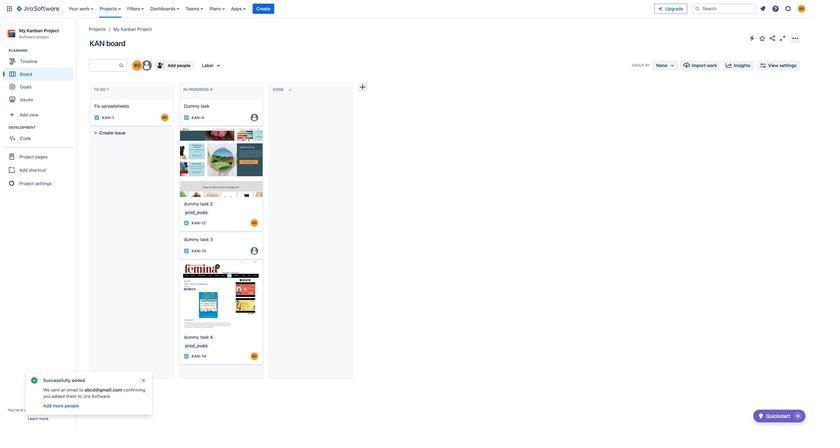 Task type: vqa. For each thing, say whether or not it's contained in the screenshot.
OPERATIONS "icon"
no



Task type: describe. For each thing, give the bounding box(es) containing it.
1 task image from the top
[[184, 115, 189, 120]]

development image
[[1, 124, 9, 131]]

planning image
[[1, 47, 9, 54]]

view settings image
[[760, 62, 768, 69]]

2 task image from the top
[[184, 220, 189, 226]]

0 horizontal spatial list
[[66, 0, 655, 18]]

check image
[[758, 412, 766, 420]]

group for development image
[[3, 125, 76, 147]]

Search field
[[693, 4, 757, 14]]

goal image
[[10, 84, 15, 90]]

3 task image from the top
[[184, 248, 189, 254]]

your profile and settings image
[[799, 5, 806, 13]]

create issue image for in progress element
[[176, 95, 183, 102]]

in progress element
[[183, 87, 214, 92]]

settings image
[[785, 5, 793, 13]]

star kan board image
[[759, 34, 767, 42]]

enter full screen image
[[780, 34, 787, 42]]



Task type: locate. For each thing, give the bounding box(es) containing it.
jira software image
[[17, 5, 59, 13], [17, 5, 59, 13]]

task image
[[184, 115, 189, 120], [184, 220, 189, 226], [184, 248, 189, 254], [184, 354, 189, 359]]

4 task image from the top
[[184, 354, 189, 359]]

create issue image for to do element
[[86, 95, 94, 102]]

0 horizontal spatial create issue image
[[86, 95, 94, 102]]

banner
[[0, 0, 814, 18]]

add people image
[[156, 62, 164, 69]]

heading
[[9, 48, 76, 53], [9, 125, 76, 130]]

1 horizontal spatial list
[[758, 3, 810, 14]]

0 vertical spatial heading
[[9, 48, 76, 53]]

create issue image down in progress element
[[176, 95, 183, 102]]

search image
[[696, 6, 701, 11]]

success image
[[31, 377, 38, 384]]

1 heading from the top
[[9, 48, 76, 53]]

to do element
[[94, 87, 110, 92]]

notifications image
[[760, 5, 768, 13]]

heading for group corresponding to development image
[[9, 125, 76, 130]]

0 vertical spatial group
[[3, 48, 76, 108]]

heading for group associated with planning image on the left top of the page
[[9, 48, 76, 53]]

task image
[[94, 115, 100, 120]]

group for planning image on the left top of the page
[[3, 48, 76, 108]]

1 create issue image from the left
[[86, 95, 94, 102]]

help image
[[773, 5, 780, 13]]

1 vertical spatial group
[[3, 125, 76, 147]]

sidebar element
[[0, 18, 76, 430]]

list item
[[253, 0, 275, 18]]

automations menu button icon image
[[749, 34, 757, 42]]

appswitcher icon image
[[6, 5, 13, 13]]

2 vertical spatial group
[[3, 147, 74, 192]]

Search this board text field
[[90, 60, 119, 71]]

2 heading from the top
[[9, 125, 76, 130]]

dismiss quickstart image
[[794, 411, 804, 421]]

sidebar navigation image
[[69, 25, 83, 38]]

list
[[66, 0, 655, 18], [758, 3, 810, 14]]

1 horizontal spatial create issue image
[[176, 95, 183, 102]]

primary element
[[4, 0, 655, 18]]

group
[[3, 48, 76, 108], [3, 125, 76, 147], [3, 147, 74, 192]]

create column image
[[359, 83, 367, 91]]

import image
[[684, 62, 691, 69]]

2 create issue image from the left
[[176, 95, 183, 102]]

create issue image
[[86, 95, 94, 102], [176, 95, 183, 102]]

create issue image down to do element
[[86, 95, 94, 102]]

1 vertical spatial heading
[[9, 125, 76, 130]]

more actions image
[[792, 34, 800, 42]]

None search field
[[693, 4, 757, 14]]

dismiss image
[[141, 378, 146, 383]]



